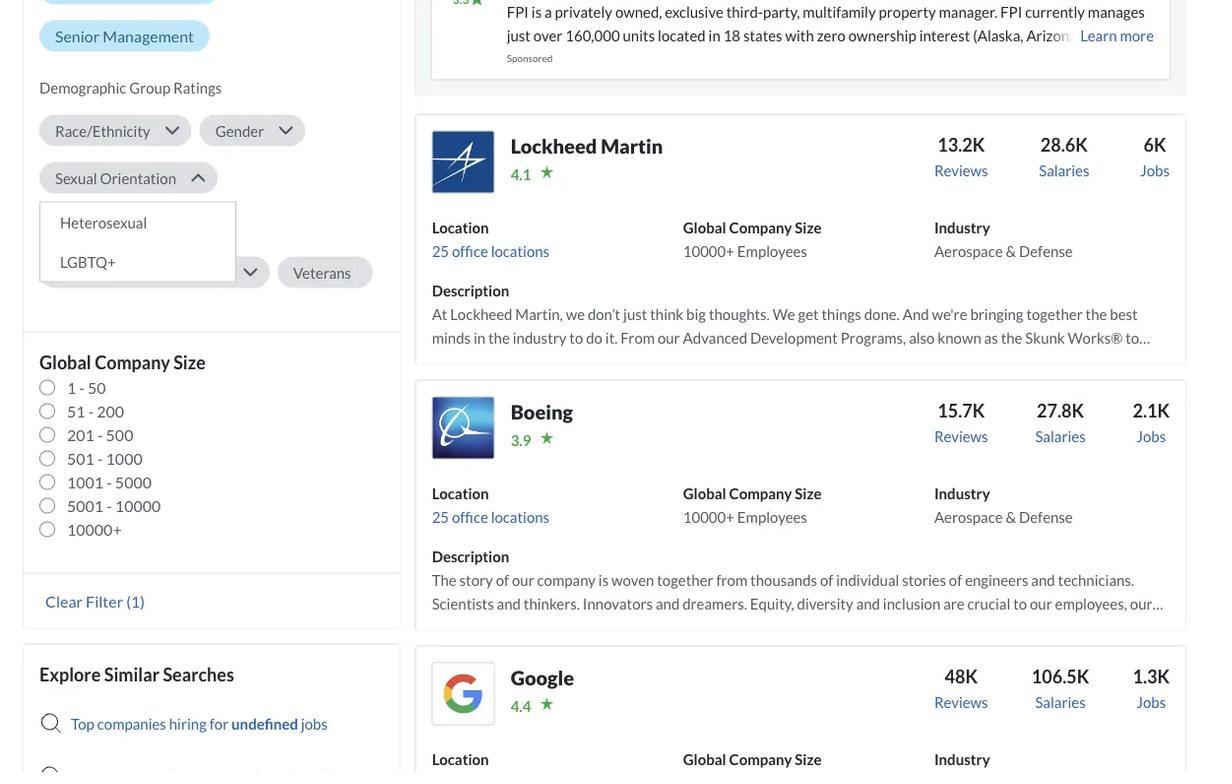 Task type: locate. For each thing, give the bounding box(es) containing it.
2 employees from the top
[[737, 508, 807, 526]]

aerospace for boeing
[[934, 508, 1003, 526]]

1 industry aerospace & defense from the top
[[934, 219, 1073, 260]]

people
[[55, 217, 100, 234]]

employees
[[737, 242, 807, 260], [737, 508, 807, 526]]

1 vertical spatial salaries
[[1035, 427, 1086, 445]]

jobs inside 2.1k jobs
[[1137, 427, 1166, 445]]

0 vertical spatial reviews
[[934, 162, 988, 179]]

salaries down 106.5k
[[1035, 693, 1086, 711]]

0 vertical spatial defense
[[1019, 242, 1073, 260]]

location
[[432, 219, 489, 236], [432, 485, 489, 502], [432, 750, 489, 768]]

company
[[729, 219, 792, 236], [95, 351, 170, 373], [729, 485, 792, 502], [729, 750, 792, 768]]

0 vertical spatial description
[[432, 282, 509, 299]]

2 defense from the top
[[1019, 508, 1073, 526]]

&
[[1006, 242, 1016, 260], [1006, 508, 1016, 526]]

disabilities
[[134, 217, 206, 234]]

lgbtq+
[[60, 253, 116, 271]]

10000+ for lockheed martin
[[683, 242, 735, 260]]

0 vertical spatial employees
[[737, 242, 807, 260]]

- right 51
[[88, 402, 94, 421]]

global
[[683, 219, 726, 236], [39, 351, 91, 373], [683, 485, 726, 502], [683, 750, 726, 768]]

reviews down 15.7k
[[934, 427, 988, 445]]

0 vertical spatial location
[[432, 219, 489, 236]]

1 vertical spatial aerospace
[[934, 508, 1003, 526]]

- right 201
[[97, 425, 103, 445]]

jobs
[[301, 715, 328, 733]]

gender
[[215, 122, 264, 140]]

size
[[795, 219, 822, 236], [174, 351, 206, 373], [795, 485, 822, 502], [795, 750, 822, 768]]

1 global company size 10000+ employees from the top
[[683, 219, 822, 260]]

defense down 27.8k salaries
[[1019, 508, 1073, 526]]

0 vertical spatial locations
[[491, 242, 550, 260]]

0 vertical spatial industry aerospace & defense
[[934, 219, 1073, 260]]

1 office from the top
[[452, 242, 488, 260]]

- for 1
[[79, 378, 85, 397]]

location down the lockheed martin image
[[432, 219, 489, 236]]

description
[[432, 282, 509, 299], [432, 548, 509, 565]]

4.4
[[511, 697, 531, 715]]

1 vertical spatial 25
[[432, 508, 449, 526]]

aerospace down 13.2k reviews
[[934, 242, 1003, 260]]

2 location 25 office locations from the top
[[432, 485, 550, 526]]

500
[[106, 425, 133, 445]]

office for boeing
[[452, 508, 488, 526]]

2 vertical spatial salaries
[[1035, 693, 1086, 711]]

employees for lockheed martin
[[737, 242, 807, 260]]

0 vertical spatial location 25 office locations
[[432, 219, 550, 260]]

senior management button
[[39, 21, 210, 52]]

25 office locations link for boeing
[[432, 508, 550, 526]]

5000
[[115, 473, 152, 492]]

industry down 13.2k reviews
[[934, 219, 990, 236]]

employees for boeing
[[737, 508, 807, 526]]

defense
[[1019, 242, 1073, 260], [1019, 508, 1073, 526]]

1 vertical spatial employees
[[737, 508, 807, 526]]

501 - 1000
[[67, 449, 142, 468]]

with
[[102, 217, 131, 234]]

aerospace down 15.7k reviews
[[934, 508, 1003, 526]]

- right 501
[[97, 449, 103, 468]]

clear filter (1)
[[45, 592, 145, 611]]

demographic
[[39, 79, 126, 96]]

reviews down 48k
[[934, 693, 988, 711]]

industry aerospace & defense down 13.2k reviews
[[934, 219, 1073, 260]]

location 25 office locations down 4.1
[[432, 219, 550, 260]]

boeing
[[511, 401, 573, 425]]

location 25 office locations for lockheed martin
[[432, 219, 550, 260]]

caregiver
[[165, 264, 228, 282]]

1 horizontal spatial global company size
[[683, 750, 822, 768]]

0 vertical spatial aerospace
[[934, 242, 1003, 260]]

defense down 28.6k salaries
[[1019, 242, 1073, 260]]

top companies hiring for undefined jobs
[[71, 715, 328, 733]]

- for 51
[[88, 402, 94, 421]]

aerospace
[[934, 242, 1003, 260], [934, 508, 1003, 526]]

jobs for google
[[1137, 693, 1166, 711]]

1001 - 5000
[[67, 473, 152, 492]]

locations down 3.9
[[491, 508, 550, 526]]

1 vertical spatial description
[[432, 548, 509, 565]]

industry aerospace & defense down 15.7k reviews
[[934, 485, 1073, 526]]

1 aerospace from the top
[[934, 242, 1003, 260]]

industry aerospace & defense
[[934, 219, 1073, 260], [934, 485, 1073, 526]]

2 industry aerospace & defense from the top
[[934, 485, 1073, 526]]

1 vertical spatial reviews
[[934, 427, 988, 445]]

1 25 office locations link from the top
[[432, 242, 550, 260]]

reviews for boeing
[[934, 427, 988, 445]]

location 25 office locations down 3.9
[[432, 485, 550, 526]]

2 office from the top
[[452, 508, 488, 526]]

50
[[88, 378, 106, 397]]

salaries down 28.6k
[[1039, 162, 1090, 179]]

2 25 office locations link from the top
[[432, 508, 550, 526]]

- down 1001 - 5000
[[107, 496, 112, 515]]

- for 501
[[97, 449, 103, 468]]

parent
[[55, 264, 99, 282]]

2 vertical spatial reviews
[[934, 693, 988, 711]]

48k
[[945, 666, 978, 687]]

location 25 office locations
[[432, 219, 550, 260], [432, 485, 550, 526]]

location for lockheed martin
[[432, 219, 489, 236]]

0 vertical spatial 25
[[432, 242, 449, 260]]

2 industry from the top
[[934, 485, 990, 502]]

location down boeing image
[[432, 485, 489, 502]]

0 vertical spatial office
[[452, 242, 488, 260]]

location down google image
[[432, 750, 489, 768]]

0 vertical spatial global company size
[[39, 351, 206, 373]]

0 vertical spatial 25 office locations link
[[432, 242, 550, 260]]

200
[[97, 402, 124, 421]]

- for 5001
[[107, 496, 112, 515]]

1 vertical spatial &
[[1006, 508, 1016, 526]]

106.5k salaries
[[1032, 666, 1089, 711]]

13.2k
[[938, 134, 985, 156]]

industry down 48k reviews
[[934, 750, 990, 768]]

1 vertical spatial office
[[452, 508, 488, 526]]

6k
[[1144, 134, 1166, 156]]

jobs down 1.3k
[[1137, 693, 1166, 711]]

4.1
[[511, 166, 531, 183]]

salaries
[[1039, 162, 1090, 179], [1035, 427, 1086, 445], [1035, 693, 1086, 711]]

1 vertical spatial defense
[[1019, 508, 1073, 526]]

office
[[452, 242, 488, 260], [452, 508, 488, 526]]

reviews for google
[[934, 693, 988, 711]]

25 down boeing image
[[432, 508, 449, 526]]

0 vertical spatial salaries
[[1039, 162, 1090, 179]]

office down the lockheed martin image
[[452, 242, 488, 260]]

3 location from the top
[[432, 750, 489, 768]]

searches
[[163, 664, 234, 685]]

companies
[[97, 715, 166, 733]]

salaries for boeing
[[1035, 427, 1086, 445]]

1 - 50
[[67, 378, 106, 397]]

1.3k jobs
[[1133, 666, 1170, 711]]

salaries for lockheed martin
[[1039, 162, 1090, 179]]

1 25 from the top
[[432, 242, 449, 260]]

- for 201
[[97, 425, 103, 445]]

1 defense from the top
[[1019, 242, 1073, 260]]

1 vertical spatial 25 office locations link
[[432, 508, 550, 526]]

veterans
[[293, 264, 351, 282]]

jobs inside 1.3k jobs
[[1137, 693, 1166, 711]]

27.8k salaries
[[1035, 400, 1086, 445]]

more
[[1120, 27, 1154, 44]]

2 locations from the top
[[491, 508, 550, 526]]

global company size 10000+ employees for boeing
[[683, 485, 822, 526]]

- left 5000
[[107, 473, 112, 492]]

1 vertical spatial industry
[[934, 485, 990, 502]]

25 for lockheed martin
[[432, 242, 449, 260]]

501
[[67, 449, 94, 468]]

explore similar searches
[[39, 664, 234, 685]]

global company size
[[39, 351, 206, 373], [683, 750, 822, 768]]

27.8k
[[1037, 400, 1084, 422]]

1 vertical spatial global company size 10000+ employees
[[683, 485, 822, 526]]

1 vertical spatial industry aerospace & defense
[[934, 485, 1073, 526]]

sexual orientation
[[55, 169, 176, 187]]

jobs down the 2.1k
[[1137, 427, 1166, 445]]

salaries down 27.8k
[[1035, 427, 1086, 445]]

1 vertical spatial global company size
[[683, 750, 822, 768]]

- right 1
[[79, 378, 85, 397]]

10000+
[[683, 242, 735, 260], [683, 508, 735, 526], [67, 520, 122, 539]]

industry down 15.7k reviews
[[934, 485, 990, 502]]

2 global company size 10000+ employees from the top
[[683, 485, 822, 526]]

25 office locations link down 3.9
[[432, 508, 550, 526]]

reviews
[[934, 162, 988, 179], [934, 427, 988, 445], [934, 693, 988, 711]]

& for boeing
[[1006, 508, 1016, 526]]

salaries inside 106.5k salaries
[[1035, 693, 1086, 711]]

locations down 4.1
[[491, 242, 550, 260]]

2 25 from the top
[[432, 508, 449, 526]]

0 vertical spatial jobs
[[1140, 162, 1170, 179]]

1
[[67, 378, 76, 397]]

0 vertical spatial industry
[[934, 219, 990, 236]]

-
[[79, 378, 85, 397], [88, 402, 94, 421], [97, 425, 103, 445], [97, 449, 103, 468], [107, 473, 112, 492], [107, 496, 112, 515]]

1 description from the top
[[432, 282, 509, 299]]

2 aerospace from the top
[[934, 508, 1003, 526]]

1 employees from the top
[[737, 242, 807, 260]]

25
[[432, 242, 449, 260], [432, 508, 449, 526]]

1 industry from the top
[[934, 219, 990, 236]]

lockheed
[[511, 135, 597, 159]]

3 reviews from the top
[[934, 693, 988, 711]]

3.9
[[511, 431, 531, 449]]

defense for boeing
[[1019, 508, 1073, 526]]

0 vertical spatial &
[[1006, 242, 1016, 260]]

1 vertical spatial jobs
[[1137, 427, 1166, 445]]

25 office locations link down 4.1
[[432, 242, 550, 260]]

2 vertical spatial location
[[432, 750, 489, 768]]

2 location from the top
[[432, 485, 489, 502]]

2 vertical spatial industry
[[934, 750, 990, 768]]

10000
[[115, 496, 161, 515]]

2 reviews from the top
[[934, 427, 988, 445]]

1 locations from the top
[[491, 242, 550, 260]]

1 & from the top
[[1006, 242, 1016, 260]]

2 vertical spatial jobs
[[1137, 693, 1166, 711]]

1 vertical spatial location
[[432, 485, 489, 502]]

1 reviews from the top
[[934, 162, 988, 179]]

25 down the lockheed martin image
[[432, 242, 449, 260]]

1 location 25 office locations from the top
[[432, 219, 550, 260]]

jobs down the 6k
[[1140, 162, 1170, 179]]

jobs
[[1140, 162, 1170, 179], [1137, 427, 1166, 445], [1137, 693, 1166, 711]]

25 for boeing
[[432, 508, 449, 526]]

0 horizontal spatial global company size
[[39, 351, 206, 373]]

1 vertical spatial location 25 office locations
[[432, 485, 550, 526]]

0 vertical spatial global company size 10000+ employees
[[683, 219, 822, 260]]

1 vertical spatial locations
[[491, 508, 550, 526]]

for
[[209, 715, 229, 733]]

clear filter (1) button
[[39, 591, 151, 612]]

3 industry from the top
[[934, 750, 990, 768]]

reviews down 13.2k
[[934, 162, 988, 179]]

1 location from the top
[[432, 219, 489, 236]]

2 & from the top
[[1006, 508, 1016, 526]]

sponsored
[[507, 52, 553, 64]]

lockheed martin image
[[432, 131, 495, 194]]

2 description from the top
[[432, 548, 509, 565]]

lockheed martin
[[511, 135, 663, 159]]

office down boeing image
[[452, 508, 488, 526]]

locations
[[491, 242, 550, 260], [491, 508, 550, 526]]



Task type: describe. For each thing, give the bounding box(es) containing it.
sexual
[[55, 169, 97, 187]]

similar
[[104, 664, 160, 685]]

salaries for google
[[1035, 693, 1086, 711]]

group
[[129, 79, 171, 96]]

201 - 500
[[67, 425, 133, 445]]

learn more link
[[1078, 24, 1154, 53]]

jobs for lockheed martin
[[1140, 162, 1170, 179]]

race/ethnicity
[[55, 122, 150, 140]]

5001 - 10000
[[67, 496, 161, 515]]

1000
[[106, 449, 142, 468]]

jobs for boeing
[[1137, 427, 1166, 445]]

orientation
[[100, 169, 176, 187]]

25 office locations link for lockheed martin
[[432, 242, 550, 260]]

parent or family caregiver
[[55, 264, 228, 282]]

51
[[67, 402, 85, 421]]

learn
[[1080, 27, 1117, 44]]

description for lockheed martin
[[432, 282, 509, 299]]

15.7k
[[938, 400, 985, 422]]

& for lockheed martin
[[1006, 242, 1016, 260]]

senior management
[[55, 26, 194, 46]]

top
[[71, 715, 94, 733]]

demographic group ratings
[[39, 79, 222, 96]]

industry aerospace & defense for lockheed martin
[[934, 219, 1073, 260]]

28.6k salaries
[[1039, 134, 1090, 179]]

people with disabilities
[[55, 217, 206, 234]]

5001
[[67, 496, 104, 515]]

martin
[[601, 135, 663, 159]]

google image
[[432, 663, 495, 726]]

learn more sponsored
[[507, 27, 1154, 64]]

location 25 office locations for boeing
[[432, 485, 550, 526]]

1.3k
[[1133, 666, 1170, 687]]

description for boeing
[[432, 548, 509, 565]]

explore
[[39, 664, 101, 685]]

201
[[67, 425, 94, 445]]

10000+ for boeing
[[683, 508, 735, 526]]

2.1k
[[1133, 400, 1170, 422]]

15.7k reviews
[[934, 400, 988, 445]]

2.1k jobs
[[1133, 400, 1170, 445]]

industry aerospace & defense for boeing
[[934, 485, 1073, 526]]

1001
[[67, 473, 104, 492]]

locations for boeing
[[491, 508, 550, 526]]

undefined
[[231, 715, 298, 733]]

family
[[119, 264, 162, 282]]

106.5k
[[1032, 666, 1089, 687]]

boeing image
[[432, 397, 495, 460]]

senior
[[55, 26, 100, 46]]

hiring
[[169, 715, 207, 733]]

office for lockheed martin
[[452, 242, 488, 260]]

48k reviews
[[934, 666, 988, 711]]

28.6k
[[1041, 134, 1088, 156]]

6k jobs
[[1140, 134, 1170, 179]]

or
[[102, 264, 116, 282]]

industry for lockheed martin
[[934, 219, 990, 236]]

filter
[[86, 592, 123, 611]]

aerospace for lockheed martin
[[934, 242, 1003, 260]]

industry for boeing
[[934, 485, 990, 502]]

management
[[103, 26, 194, 46]]

location for boeing
[[432, 485, 489, 502]]

heterosexual
[[60, 214, 147, 231]]

(1)
[[126, 592, 145, 611]]

51 - 200
[[67, 402, 124, 421]]

13.2k reviews
[[934, 134, 988, 179]]

google
[[511, 667, 574, 690]]

- for 1001
[[107, 473, 112, 492]]

clear
[[45, 592, 83, 611]]

global company size 10000+ employees for lockheed martin
[[683, 219, 822, 260]]

reviews for lockheed martin
[[934, 162, 988, 179]]

locations for lockheed martin
[[491, 242, 550, 260]]

ratings
[[173, 79, 222, 96]]

defense for lockheed martin
[[1019, 242, 1073, 260]]



Task type: vqa. For each thing, say whether or not it's contained in the screenshot.
Defense
yes



